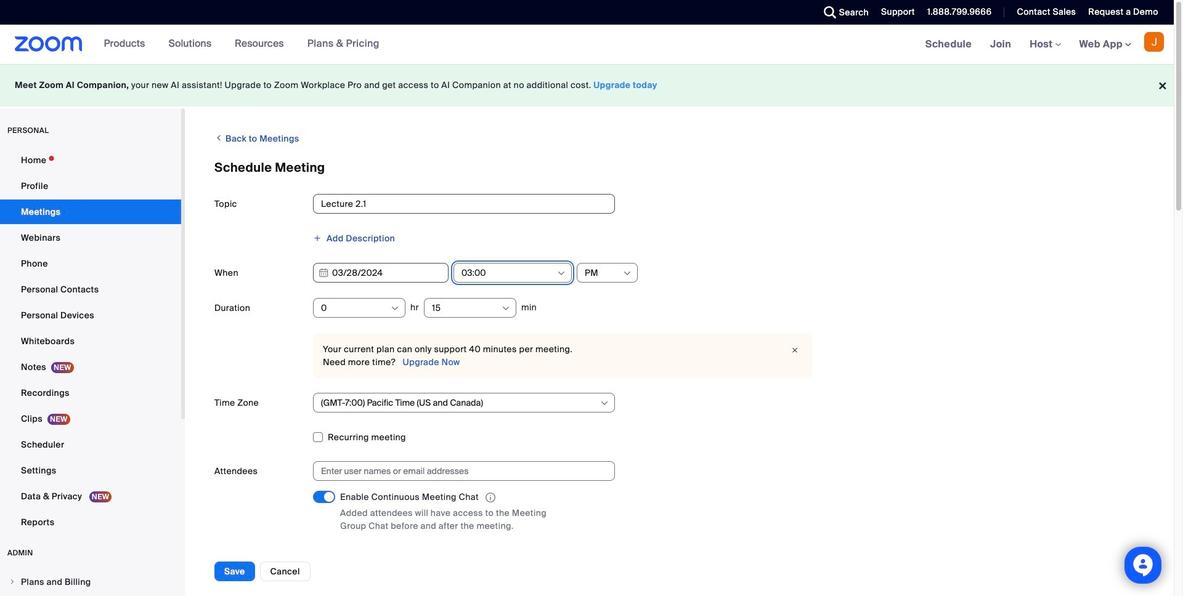 Task type: describe. For each thing, give the bounding box(es) containing it.
right image
[[9, 579, 16, 586]]

0 horizontal spatial show options image
[[390, 304, 400, 314]]

add image
[[313, 234, 322, 243]]

personal menu menu
[[0, 148, 181, 536]]

1 horizontal spatial show options image
[[501, 304, 511, 314]]

left image
[[214, 132, 223, 144]]

2 horizontal spatial show options image
[[556, 269, 566, 279]]

My Meeting text field
[[313, 194, 615, 214]]

0 horizontal spatial show options image
[[600, 399, 609, 409]]

Persistent Chat, enter email address,Enter user names or email addresses text field
[[321, 462, 596, 481]]



Task type: locate. For each thing, give the bounding box(es) containing it.
profile picture image
[[1144, 32, 1164, 52]]

banner
[[0, 25, 1174, 65]]

show options image
[[556, 269, 566, 279], [390, 304, 400, 314], [501, 304, 511, 314]]

learn more about enable continuous meeting chat image
[[482, 492, 499, 504]]

show options image down choose date text field
[[390, 304, 400, 314]]

application
[[340, 491, 574, 505]]

show options image down select start time text field
[[501, 304, 511, 314]]

meetings navigation
[[916, 25, 1174, 65]]

1 horizontal spatial show options image
[[622, 269, 632, 279]]

footer
[[0, 64, 1174, 107]]

zoom logo image
[[15, 36, 82, 52]]

product information navigation
[[95, 25, 389, 64]]

show options image right select start time text field
[[556, 269, 566, 279]]

select start time text field
[[462, 264, 556, 282]]

close image
[[787, 344, 802, 357]]

show options image
[[622, 269, 632, 279], [600, 399, 609, 409]]

select time zone text field
[[321, 394, 599, 412]]

option group
[[313, 549, 1144, 568]]

1 vertical spatial show options image
[[600, 399, 609, 409]]

0 vertical spatial show options image
[[622, 269, 632, 279]]

menu item
[[0, 571, 181, 594]]

choose date text field
[[313, 263, 449, 283]]



Task type: vqa. For each thing, say whether or not it's contained in the screenshot.
cell
no



